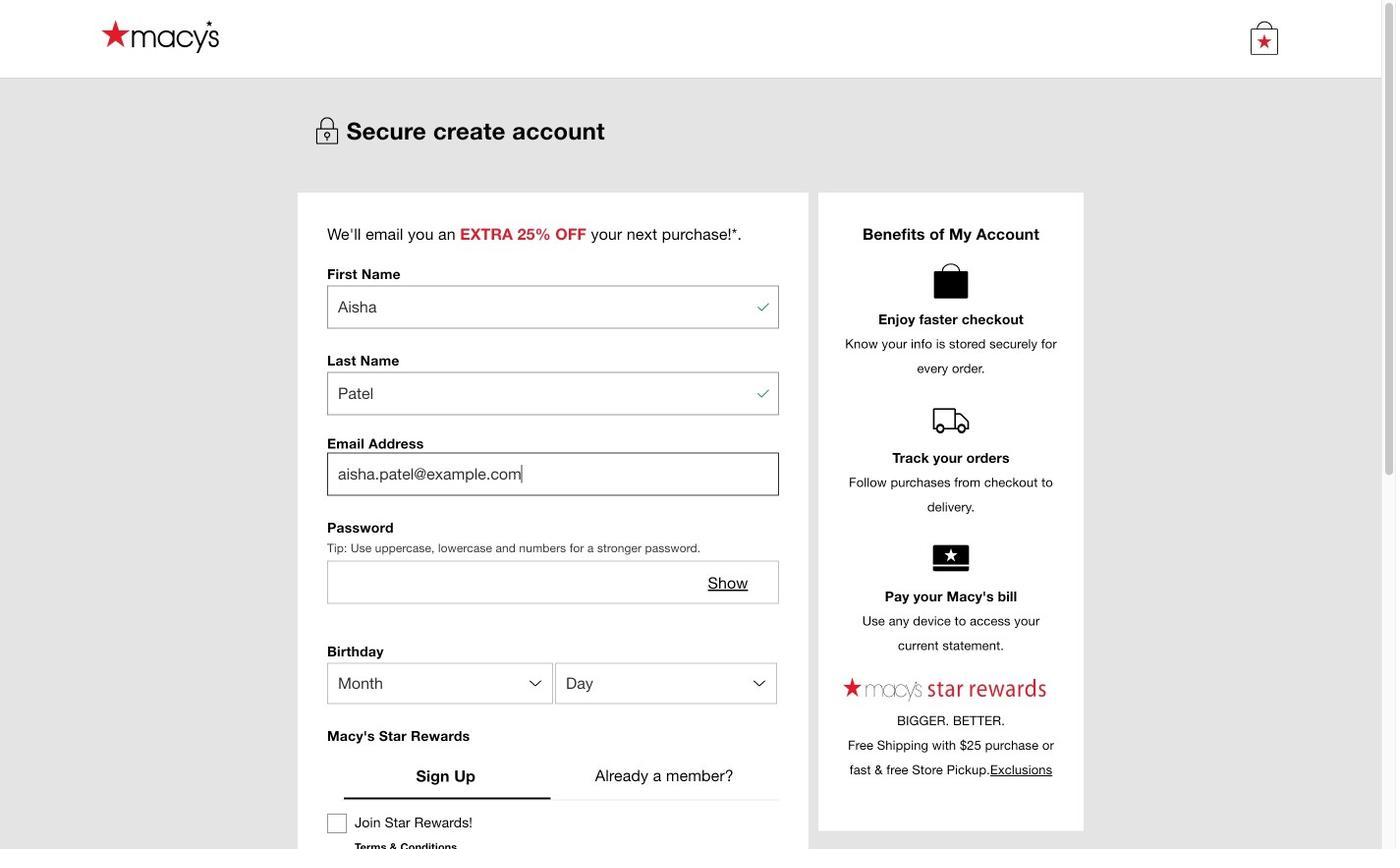 Task type: locate. For each thing, give the bounding box(es) containing it.
None email field
[[327, 453, 780, 496]]

None password field
[[327, 561, 780, 604]]

main content
[[298, 193, 809, 849]]

None text field
[[327, 286, 780, 329], [327, 372, 780, 415], [327, 286, 780, 329], [327, 372, 780, 415]]

gen secure bk huge image
[[313, 116, 342, 145]]

None checkbox
[[327, 814, 347, 834]]



Task type: describe. For each thing, give the bounding box(es) containing it.
shopping bag has 0 items image
[[1250, 18, 1281, 58]]



Task type: vqa. For each thing, say whether or not it's contained in the screenshot.
checkbox
yes



